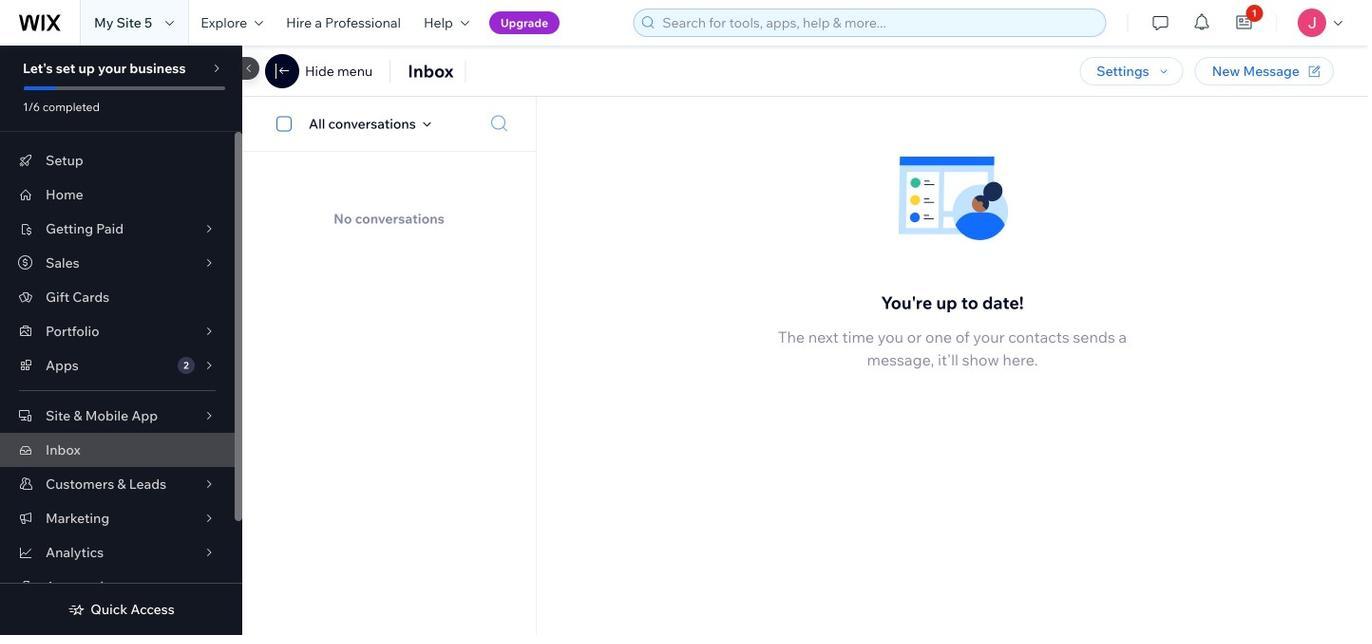 Task type: vqa. For each thing, say whether or not it's contained in the screenshot.
Sidebar "element"
yes



Task type: locate. For each thing, give the bounding box(es) containing it.
None checkbox
[[266, 113, 309, 135]]

Search for tools, apps, help & more... field
[[657, 10, 1099, 36]]

sidebar element
[[0, 43, 259, 636]]



